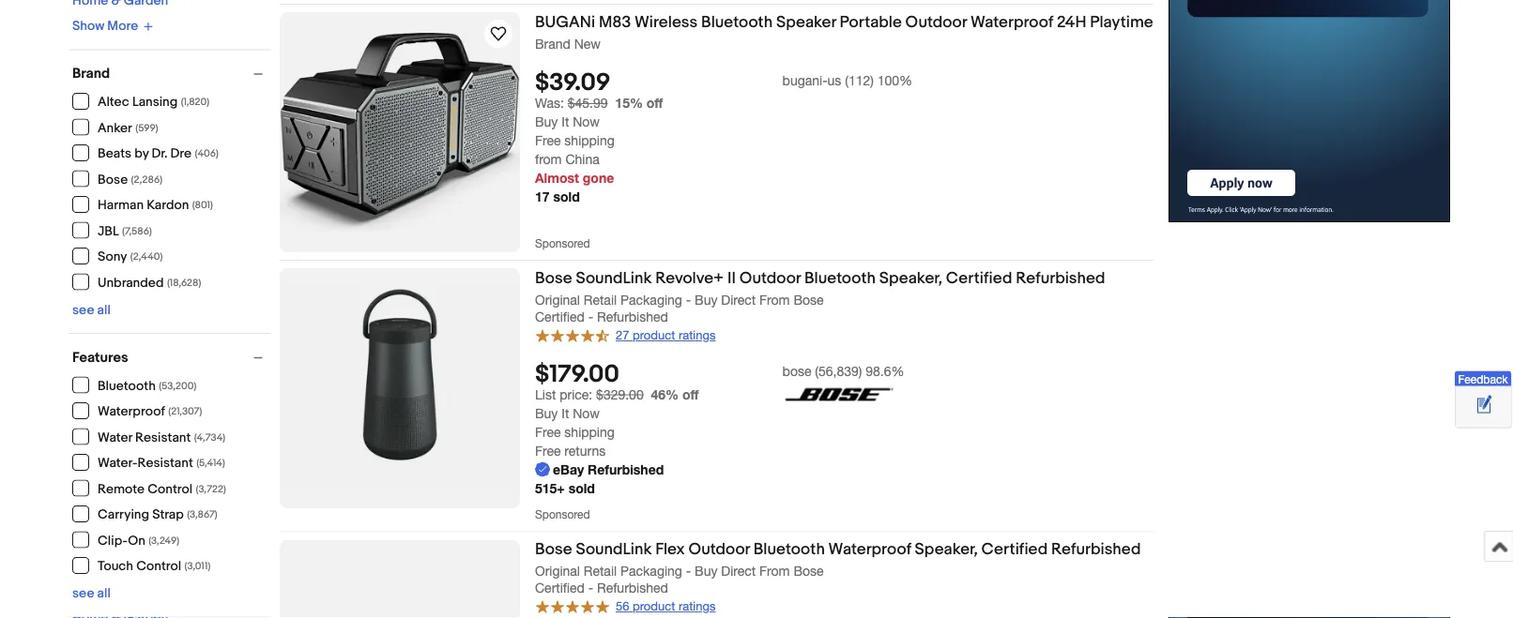 Task type: describe. For each thing, give the bounding box(es) containing it.
$39.09
[[535, 69, 611, 98]]

see all button for brand
[[72, 302, 111, 318]]

(112)
[[845, 72, 874, 88]]

(3,867)
[[187, 509, 218, 522]]

packaging for flex
[[621, 564, 683, 579]]

refurbished for shipping
[[588, 462, 664, 477]]

dr.
[[152, 146, 168, 162]]

bose down bose soundlink revolve+ ii outdoor bluetooth speaker, certified refurbished heading
[[794, 292, 824, 308]]

bugani
[[535, 12, 595, 32]]

waterproof inside bugani m83 wireless bluetooth speaker portable outdoor waterproof 24h playtime brand new
[[971, 12, 1054, 32]]

carrying
[[98, 508, 149, 524]]

from for bluetooth
[[760, 564, 790, 579]]

almost
[[535, 171, 579, 186]]

visit bose ebay store! image
[[783, 385, 896, 404]]

now inside buy it now free shipping free returns ebay refurbished 515+ sold
[[573, 405, 600, 421]]

carrying strap (3,867)
[[98, 508, 218, 524]]

bose soundlink revolve+ ii outdoor bluetooth speaker, certified refurbished heading
[[535, 269, 1106, 288]]

bose for bose soundlink revolve+ ii outdoor bluetooth speaker, certified refurbished original retail packaging - buy direct from bose certified - refurbished
[[535, 269, 573, 288]]

beats
[[98, 146, 132, 162]]

0 horizontal spatial brand
[[72, 65, 110, 82]]

(21,307)
[[168, 406, 202, 418]]

(53,200)
[[159, 380, 197, 393]]

bluetooth inside bugani m83 wireless bluetooth speaker portable outdoor waterproof 24h playtime brand new
[[702, 12, 773, 32]]

see all for features
[[72, 586, 111, 602]]

56
[[616, 600, 630, 614]]

bose for bose (2,286)
[[98, 172, 128, 188]]

24h
[[1057, 12, 1087, 32]]

56 product ratings link
[[535, 598, 716, 615]]

waterproof (21,307)
[[98, 404, 202, 420]]

free inside bugani-us (112) 100% was: $45.99 15% off buy it now free shipping from china almost gone 17 sold
[[535, 133, 561, 149]]

off for 15%
[[647, 96, 663, 111]]

bose soundlink flex outdoor bluetooth waterproof speaker, certified refurbished link
[[535, 540, 1154, 563]]

eBay Refurbished text field
[[535, 460, 664, 479]]

bose (2,286)
[[98, 172, 162, 188]]

see for brand
[[72, 302, 94, 318]]

(2,440)
[[130, 251, 163, 263]]

clip-on (3,249)
[[98, 533, 179, 549]]

playtime
[[1091, 12, 1154, 32]]

(7,586)
[[122, 225, 152, 238]]

original for revolve+
[[535, 292, 580, 308]]

- up 56 product ratings link
[[589, 581, 594, 596]]

original for flex
[[535, 564, 580, 579]]

(18,628)
[[167, 277, 201, 289]]

(1,820)
[[181, 96, 210, 108]]

more
[[107, 18, 138, 34]]

it inside buy it now free shipping free returns ebay refurbished 515+ sold
[[562, 405, 569, 421]]

packaging for revolve+
[[621, 292, 683, 308]]

resistant for water resistant
[[135, 430, 191, 446]]

sony
[[98, 249, 127, 265]]

bose soundlink flex outdoor bluetooth waterproof speaker, certified refurbished heading
[[535, 540, 1141, 560]]

altec
[[98, 94, 129, 110]]

outdoor inside "bose soundlink revolve+ ii outdoor bluetooth speaker, certified refurbished original retail packaging - buy direct from bose certified - refurbished"
[[740, 269, 801, 288]]

clip-
[[98, 533, 128, 549]]

remote
[[98, 482, 145, 498]]

bluetooth (53,200)
[[98, 378, 197, 394]]

retail for flex
[[584, 564, 617, 579]]

altec lansing (1,820)
[[98, 94, 210, 110]]

bose soundlink flex outdoor bluetooth waterproof speaker, certified refurbished original retail packaging - buy direct from bose certified - refurbished
[[535, 540, 1141, 596]]

control for touch control
[[136, 559, 181, 575]]

resistant for water-resistant
[[138, 456, 193, 472]]

17
[[535, 189, 550, 205]]

see all for brand
[[72, 302, 111, 318]]

china
[[566, 152, 600, 167]]

portable
[[840, 12, 902, 32]]

ebay
[[553, 462, 584, 477]]

27 product ratings link
[[535, 327, 716, 344]]

(599)
[[136, 122, 158, 134]]

unbranded
[[98, 275, 164, 291]]

brand inside bugani m83 wireless bluetooth speaker portable outdoor waterproof 24h playtime brand new
[[535, 36, 571, 51]]

bugani m83 wireless bluetooth speaker portable outdoor waterproof 24h playtime link
[[535, 12, 1154, 35]]

buy inside "bose soundlink revolve+ ii outdoor bluetooth speaker, certified refurbished original retail packaging - buy direct from bose certified - refurbished"
[[695, 292, 718, 308]]

(3,249)
[[149, 535, 179, 548]]

water-resistant (5,414)
[[98, 456, 225, 472]]

(3,011)
[[185, 561, 211, 573]]

dre
[[170, 146, 192, 162]]

- up '27 product ratings' link
[[589, 309, 594, 325]]

new
[[575, 36, 601, 51]]

bugani-
[[783, 72, 828, 88]]

see for features
[[72, 586, 94, 602]]

56 product ratings
[[616, 600, 716, 614]]

show
[[72, 18, 104, 34]]

bose soundlink revolve+ ii outdoor bluetooth speaker, certified refurbished image
[[280, 286, 520, 491]]

$179.00
[[535, 360, 620, 389]]

off for 46%
[[683, 387, 699, 402]]

outdoor inside bose soundlink flex outdoor bluetooth waterproof speaker, certified refurbished original retail packaging - buy direct from bose certified - refurbished
[[689, 540, 750, 560]]

direct for ii
[[722, 292, 756, 308]]

on
[[128, 533, 145, 549]]

remote control (3,722)
[[98, 482, 226, 498]]

speaker
[[777, 12, 837, 32]]

bugani m83 wireless bluetooth speaker portable outdoor waterproof 24h playtime brand new
[[535, 12, 1154, 51]]

$329.00
[[596, 387, 644, 402]]

touch
[[98, 559, 133, 575]]

harman
[[98, 198, 144, 214]]

515+
[[535, 481, 565, 496]]

touch control (3,011)
[[98, 559, 211, 575]]

strap
[[152, 508, 184, 524]]

(406)
[[195, 148, 219, 160]]

27 product ratings
[[616, 328, 716, 343]]

46%
[[651, 387, 679, 402]]

speaker, for bluetooth
[[880, 269, 943, 288]]

jbl (7,586)
[[98, 224, 152, 239]]



Task type: locate. For each thing, give the bounding box(es) containing it.
(5,414)
[[196, 458, 225, 470]]

soundlink up 27
[[576, 269, 652, 288]]

from inside bose soundlink flex outdoor bluetooth waterproof speaker, certified refurbished original retail packaging - buy direct from bose certified - refurbished
[[760, 564, 790, 579]]

see all button down unbranded
[[72, 302, 111, 318]]

0 vertical spatial all
[[97, 302, 111, 318]]

1 vertical spatial it
[[562, 405, 569, 421]]

ratings down 'flex'
[[679, 600, 716, 614]]

see all button down touch
[[72, 586, 111, 602]]

feedback
[[1459, 373, 1509, 386]]

1 product from the top
[[633, 328, 676, 343]]

water resistant (4,734)
[[98, 430, 226, 446]]

outdoor inside bugani m83 wireless bluetooth speaker portable outdoor waterproof 24h playtime brand new
[[906, 12, 967, 32]]

buy inside buy it now free shipping free returns ebay refurbished 515+ sold
[[535, 405, 558, 421]]

packaging down 'flex'
[[621, 564, 683, 579]]

off inside bose (56,839) 98.6% list price: $329.00 46% off
[[683, 387, 699, 402]]

bose down 515+
[[535, 540, 573, 560]]

now inside bugani-us (112) 100% was: $45.99 15% off buy it now free shipping from china almost gone 17 sold
[[573, 114, 600, 130]]

soundlink for revolve+
[[576, 269, 652, 288]]

direct inside "bose soundlink revolve+ ii outdoor bluetooth speaker, certified refurbished original retail packaging - buy direct from bose certified - refurbished"
[[722, 292, 756, 308]]

advertisement region
[[1169, 0, 1451, 223]]

2 vertical spatial free
[[535, 443, 561, 459]]

off right the 15%
[[647, 96, 663, 111]]

ratings
[[679, 328, 716, 343], [679, 600, 716, 614]]

0 vertical spatial free
[[535, 133, 561, 149]]

product right 56
[[633, 600, 676, 614]]

from down bose soundlink flex outdoor bluetooth waterproof speaker, certified refurbished heading
[[760, 564, 790, 579]]

packaging up 27 product ratings
[[621, 292, 683, 308]]

1 see all button from the top
[[72, 302, 111, 318]]

resistant up the remote control (3,722) at the bottom left of page
[[138, 456, 193, 472]]

sold
[[554, 189, 580, 205], [569, 481, 595, 496]]

it down 'price:'
[[562, 405, 569, 421]]

now down $45.99
[[573, 114, 600, 130]]

harman kardon (801)
[[98, 198, 213, 214]]

0 vertical spatial from
[[760, 292, 790, 308]]

all down unbranded
[[97, 302, 111, 318]]

(801)
[[192, 200, 213, 212]]

1 vertical spatial see all
[[72, 586, 111, 602]]

soundlink for flex
[[576, 540, 652, 560]]

bose
[[783, 364, 812, 379]]

1 vertical spatial original
[[535, 564, 580, 579]]

buy down list
[[535, 405, 558, 421]]

product
[[633, 328, 676, 343], [633, 600, 676, 614]]

1 vertical spatial from
[[760, 564, 790, 579]]

product for bose soundlink flex outdoor bluetooth waterproof speaker, certified refurbished
[[633, 600, 676, 614]]

anker
[[98, 120, 132, 136]]

returns
[[565, 443, 606, 459]]

by
[[135, 146, 149, 162]]

from inside "bose soundlink revolve+ ii outdoor bluetooth speaker, certified refurbished original retail packaging - buy direct from bose certified - refurbished"
[[760, 292, 790, 308]]

product right 27
[[633, 328, 676, 343]]

bugani m83 wireless bluetooth speaker portable outdoor waterproof 24h playtime image
[[280, 33, 520, 232]]

buy inside bugani-us (112) 100% was: $45.99 15% off buy it now free shipping from china almost gone 17 sold
[[535, 114, 558, 130]]

0 vertical spatial retail
[[584, 292, 617, 308]]

soundlink inside bose soundlink flex outdoor bluetooth waterproof speaker, certified refurbished original retail packaging - buy direct from bose certified - refurbished
[[576, 540, 652, 560]]

0 vertical spatial resistant
[[135, 430, 191, 446]]

98.6%
[[866, 364, 905, 379]]

see all down unbranded
[[72, 302, 111, 318]]

1 vertical spatial ratings
[[679, 600, 716, 614]]

2 shipping from the top
[[565, 424, 615, 440]]

2 packaging from the top
[[621, 564, 683, 579]]

ratings for bose soundlink flex outdoor bluetooth waterproof speaker, certified refurbished
[[679, 600, 716, 614]]

show more
[[72, 18, 138, 34]]

original inside bose soundlink flex outdoor bluetooth waterproof speaker, certified refurbished original retail packaging - buy direct from bose certified - refurbished
[[535, 564, 580, 579]]

beats by dr. dre (406)
[[98, 146, 219, 162]]

1 vertical spatial retail
[[584, 564, 617, 579]]

bose down bose soundlink flex outdoor bluetooth waterproof speaker, certified refurbished heading
[[794, 564, 824, 579]]

2 direct from the top
[[722, 564, 756, 579]]

direct for outdoor
[[722, 564, 756, 579]]

1 vertical spatial brand
[[72, 65, 110, 82]]

retail for revolve+
[[584, 292, 617, 308]]

buy
[[535, 114, 558, 130], [695, 292, 718, 308], [535, 405, 558, 421], [695, 564, 718, 579]]

buy down revolve+
[[695, 292, 718, 308]]

0 vertical spatial off
[[647, 96, 663, 111]]

1 vertical spatial all
[[97, 586, 111, 602]]

features
[[72, 349, 128, 366]]

1 ratings from the top
[[679, 328, 716, 343]]

buy up 56 product ratings
[[695, 564, 718, 579]]

retail up 27
[[584, 292, 617, 308]]

waterproof inside bose soundlink flex outdoor bluetooth waterproof speaker, certified refurbished original retail packaging - buy direct from bose certified - refurbished
[[829, 540, 912, 560]]

shipping up china
[[565, 133, 615, 149]]

bose soundlink revolve+ ii outdoor bluetooth speaker, certified refurbished link
[[535, 269, 1154, 292]]

from down bose soundlink revolve+ ii outdoor bluetooth speaker, certified refurbished heading
[[760, 292, 790, 308]]

brand down bugani
[[535, 36, 571, 51]]

shipping inside buy it now free shipping free returns ebay refurbished 515+ sold
[[565, 424, 615, 440]]

bose
[[98, 172, 128, 188], [535, 269, 573, 288], [794, 292, 824, 308], [535, 540, 573, 560], [794, 564, 824, 579]]

1 vertical spatial direct
[[722, 564, 756, 579]]

see all button for features
[[72, 586, 111, 602]]

buy inside bose soundlink flex outdoor bluetooth waterproof speaker, certified refurbished original retail packaging - buy direct from bose certified - refurbished
[[695, 564, 718, 579]]

outdoor right ii
[[740, 269, 801, 288]]

- up 56 product ratings
[[686, 564, 691, 579]]

2 now from the top
[[573, 405, 600, 421]]

2 original from the top
[[535, 564, 580, 579]]

bose down beats
[[98, 172, 128, 188]]

refurbished for bluetooth
[[1052, 540, 1141, 560]]

1 vertical spatial control
[[136, 559, 181, 575]]

0 vertical spatial soundlink
[[576, 269, 652, 288]]

1 vertical spatial outdoor
[[740, 269, 801, 288]]

packaging inside "bose soundlink revolve+ ii outdoor bluetooth speaker, certified refurbished original retail packaging - buy direct from bose certified - refurbished"
[[621, 292, 683, 308]]

2 vertical spatial waterproof
[[829, 540, 912, 560]]

1 vertical spatial see all button
[[72, 586, 111, 602]]

0 vertical spatial see
[[72, 302, 94, 318]]

resistant up water-resistant (5,414)
[[135, 430, 191, 446]]

it inside bugani-us (112) 100% was: $45.99 15% off buy it now free shipping from china almost gone 17 sold
[[562, 114, 569, 130]]

speaker, inside bose soundlink flex outdoor bluetooth waterproof speaker, certified refurbished original retail packaging - buy direct from bose certified - refurbished
[[915, 540, 978, 560]]

2 see all from the top
[[72, 586, 111, 602]]

$45.99
[[568, 96, 608, 111]]

wireless
[[635, 12, 698, 32]]

retail
[[584, 292, 617, 308], [584, 564, 617, 579]]

0 vertical spatial sold
[[554, 189, 580, 205]]

off
[[647, 96, 663, 111], [683, 387, 699, 402]]

free up ebay
[[535, 443, 561, 459]]

off inside bugani-us (112) 100% was: $45.99 15% off buy it now free shipping from china almost gone 17 sold
[[647, 96, 663, 111]]

0 vertical spatial ratings
[[679, 328, 716, 343]]

1 vertical spatial see
[[72, 586, 94, 602]]

0 vertical spatial shipping
[[565, 133, 615, 149]]

2 all from the top
[[97, 586, 111, 602]]

soundlink left 'flex'
[[576, 540, 652, 560]]

bugani-us (112) 100% was: $45.99 15% off buy it now free shipping from china almost gone 17 sold
[[535, 72, 913, 205]]

price:
[[560, 387, 593, 402]]

direct inside bose soundlink flex outdoor bluetooth waterproof speaker, certified refurbished original retail packaging - buy direct from bose certified - refurbished
[[722, 564, 756, 579]]

features button
[[72, 349, 271, 366]]

1 see all from the top
[[72, 302, 111, 318]]

0 vertical spatial speaker,
[[880, 269, 943, 288]]

0 vertical spatial waterproof
[[971, 12, 1054, 32]]

ratings for bose soundlink revolve+ ii outdoor bluetooth speaker, certified refurbished
[[679, 328, 716, 343]]

water
[[98, 430, 132, 446]]

1 vertical spatial now
[[573, 405, 600, 421]]

1 vertical spatial soundlink
[[576, 540, 652, 560]]

bose down 17
[[535, 269, 573, 288]]

0 horizontal spatial off
[[647, 96, 663, 111]]

was:
[[535, 96, 564, 111]]

0 vertical spatial original
[[535, 292, 580, 308]]

all for features
[[97, 586, 111, 602]]

it down was:
[[562, 114, 569, 130]]

refurbished
[[1016, 269, 1106, 288], [597, 309, 669, 325], [588, 462, 664, 477], [1052, 540, 1141, 560], [597, 581, 669, 596]]

bose for bose soundlink flex outdoor bluetooth waterproof speaker, certified refurbished original retail packaging - buy direct from bose certified - refurbished
[[535, 540, 573, 560]]

0 vertical spatial see all
[[72, 302, 111, 318]]

1 retail from the top
[[584, 292, 617, 308]]

packaging inside bose soundlink flex outdoor bluetooth waterproof speaker, certified refurbished original retail packaging - buy direct from bose certified - refurbished
[[621, 564, 683, 579]]

speaker,
[[880, 269, 943, 288], [915, 540, 978, 560]]

packaging
[[621, 292, 683, 308], [621, 564, 683, 579]]

bose (56,839) 98.6% list price: $329.00 46% off
[[535, 364, 905, 402]]

sold inside buy it now free shipping free returns ebay refurbished 515+ sold
[[569, 481, 595, 496]]

now down 'price:'
[[573, 405, 600, 421]]

1 horizontal spatial brand
[[535, 36, 571, 51]]

2 horizontal spatial waterproof
[[971, 12, 1054, 32]]

bose soundlink revolve+ ii outdoor bluetooth speaker, certified refurbished original retail packaging - buy direct from bose certified - refurbished
[[535, 269, 1106, 325]]

3 free from the top
[[535, 443, 561, 459]]

buy down was:
[[535, 114, 558, 130]]

lansing
[[132, 94, 178, 110]]

ratings up bose (56,839) 98.6% list price: $329.00 46% off
[[679, 328, 716, 343]]

15%
[[615, 96, 643, 111]]

bose soundlink flex outdoor bluetooth waterproof speaker, certified refurbished image
[[280, 570, 520, 619]]

2 see from the top
[[72, 586, 94, 602]]

1 vertical spatial resistant
[[138, 456, 193, 472]]

1 see from the top
[[72, 302, 94, 318]]

27
[[616, 328, 630, 343]]

0 vertical spatial product
[[633, 328, 676, 343]]

-
[[686, 292, 691, 308], [589, 309, 594, 325], [686, 564, 691, 579], [589, 581, 594, 596]]

bugani m83 wireless bluetooth speaker portable outdoor waterproof 24h playtime heading
[[535, 12, 1154, 32]]

refurbished inside buy it now free shipping free returns ebay refurbished 515+ sold
[[588, 462, 664, 477]]

bluetooth inside bose soundlink flex outdoor bluetooth waterproof speaker, certified refurbished original retail packaging - buy direct from bose certified - refurbished
[[754, 540, 825, 560]]

1 packaging from the top
[[621, 292, 683, 308]]

from for outdoor
[[760, 292, 790, 308]]

show more button
[[72, 18, 153, 34]]

kardon
[[147, 198, 189, 214]]

1 vertical spatial free
[[535, 424, 561, 440]]

free up from
[[535, 133, 561, 149]]

1 vertical spatial shipping
[[565, 424, 615, 440]]

2 from from the top
[[760, 564, 790, 579]]

list
[[535, 387, 556, 402]]

ii
[[728, 269, 736, 288]]

2 ratings from the top
[[679, 600, 716, 614]]

1 now from the top
[[573, 114, 600, 130]]

0 vertical spatial outdoor
[[906, 12, 967, 32]]

1 all from the top
[[97, 302, 111, 318]]

outdoor right the portable
[[906, 12, 967, 32]]

bluetooth inside "bose soundlink revolve+ ii outdoor bluetooth speaker, certified refurbished original retail packaging - buy direct from bose certified - refurbished"
[[805, 269, 876, 288]]

2 retail from the top
[[584, 564, 617, 579]]

off right 46%
[[683, 387, 699, 402]]

0 vertical spatial packaging
[[621, 292, 683, 308]]

sold inside bugani-us (112) 100% was: $45.99 15% off buy it now free shipping from china almost gone 17 sold
[[554, 189, 580, 205]]

free
[[535, 133, 561, 149], [535, 424, 561, 440], [535, 443, 561, 459]]

(56,839)
[[815, 364, 863, 379]]

1 vertical spatial packaging
[[621, 564, 683, 579]]

sony (2,440)
[[98, 249, 163, 265]]

shipping up returns
[[565, 424, 615, 440]]

free down list
[[535, 424, 561, 440]]

control for remote control
[[148, 482, 193, 498]]

0 vertical spatial control
[[148, 482, 193, 498]]

water-
[[98, 456, 138, 472]]

all for brand
[[97, 302, 111, 318]]

1 horizontal spatial waterproof
[[829, 540, 912, 560]]

refurbished for outdoor
[[1016, 269, 1106, 288]]

us
[[828, 72, 842, 88]]

0 vertical spatial it
[[562, 114, 569, 130]]

2 product from the top
[[633, 600, 676, 614]]

brand up altec
[[72, 65, 110, 82]]

gone
[[583, 171, 614, 186]]

0 vertical spatial brand
[[535, 36, 571, 51]]

1 vertical spatial sold
[[569, 481, 595, 496]]

waterproof
[[971, 12, 1054, 32], [98, 404, 165, 420], [829, 540, 912, 560]]

retail up 56
[[584, 564, 617, 579]]

(2,286)
[[131, 174, 162, 186]]

2 see all button from the top
[[72, 586, 111, 602]]

flex
[[656, 540, 685, 560]]

original up '27 product ratings' link
[[535, 292, 580, 308]]

sold down ebay
[[569, 481, 595, 496]]

see
[[72, 302, 94, 318], [72, 586, 94, 602]]

1 direct from the top
[[722, 292, 756, 308]]

control up strap
[[148, 482, 193, 498]]

0 vertical spatial see all button
[[72, 302, 111, 318]]

(3,722)
[[196, 484, 226, 496]]

product for bose soundlink revolve+ ii outdoor bluetooth speaker, certified refurbished
[[633, 328, 676, 343]]

1 soundlink from the top
[[576, 269, 652, 288]]

control down (3,249)
[[136, 559, 181, 575]]

- down revolve+
[[686, 292, 691, 308]]

brand button
[[72, 65, 271, 82]]

speaker, for waterproof
[[915, 540, 978, 560]]

original inside "bose soundlink revolve+ ii outdoor bluetooth speaker, certified refurbished original retail packaging - buy direct from bose certified - refurbished"
[[535, 292, 580, 308]]

sold down the almost at left
[[554, 189, 580, 205]]

resistant
[[135, 430, 191, 446], [138, 456, 193, 472]]

1 original from the top
[[535, 292, 580, 308]]

see all
[[72, 302, 111, 318], [72, 586, 111, 602]]

m83
[[599, 12, 631, 32]]

all down touch
[[97, 586, 111, 602]]

0 vertical spatial direct
[[722, 292, 756, 308]]

see all down touch
[[72, 586, 111, 602]]

soundlink inside "bose soundlink revolve+ ii outdoor bluetooth speaker, certified refurbished original retail packaging - buy direct from bose certified - refurbished"
[[576, 269, 652, 288]]

shipping inside bugani-us (112) 100% was: $45.99 15% off buy it now free shipping from china almost gone 17 sold
[[565, 133, 615, 149]]

2 free from the top
[[535, 424, 561, 440]]

control
[[148, 482, 193, 498], [136, 559, 181, 575]]

0 vertical spatial now
[[573, 114, 600, 130]]

retail inside bose soundlink flex outdoor bluetooth waterproof speaker, certified refurbished original retail packaging - buy direct from bose certified - refurbished
[[584, 564, 617, 579]]

original up 56 product ratings link
[[535, 564, 580, 579]]

2 vertical spatial outdoor
[[689, 540, 750, 560]]

outdoor right 'flex'
[[689, 540, 750, 560]]

1 horizontal spatial off
[[683, 387, 699, 402]]

1 free from the top
[[535, 133, 561, 149]]

2 soundlink from the top
[[576, 540, 652, 560]]

unbranded (18,628)
[[98, 275, 201, 291]]

1 it from the top
[[562, 114, 569, 130]]

speaker, inside "bose soundlink revolve+ ii outdoor bluetooth speaker, certified refurbished original retail packaging - buy direct from bose certified - refurbished"
[[880, 269, 943, 288]]

1 vertical spatial speaker,
[[915, 540, 978, 560]]

revolve+
[[656, 269, 724, 288]]

jbl
[[98, 224, 119, 239]]

1 vertical spatial off
[[683, 387, 699, 402]]

1 from from the top
[[760, 292, 790, 308]]

2 it from the top
[[562, 405, 569, 421]]

0 horizontal spatial waterproof
[[98, 404, 165, 420]]

1 vertical spatial waterproof
[[98, 404, 165, 420]]

direct
[[722, 292, 756, 308], [722, 564, 756, 579]]

anker (599)
[[98, 120, 158, 136]]

retail inside "bose soundlink revolve+ ii outdoor bluetooth speaker, certified refurbished original retail packaging - buy direct from bose certified - refurbished"
[[584, 292, 617, 308]]

(4,734)
[[194, 432, 226, 444]]

1 vertical spatial product
[[633, 600, 676, 614]]

1 shipping from the top
[[565, 133, 615, 149]]



Task type: vqa. For each thing, say whether or not it's contained in the screenshot.


